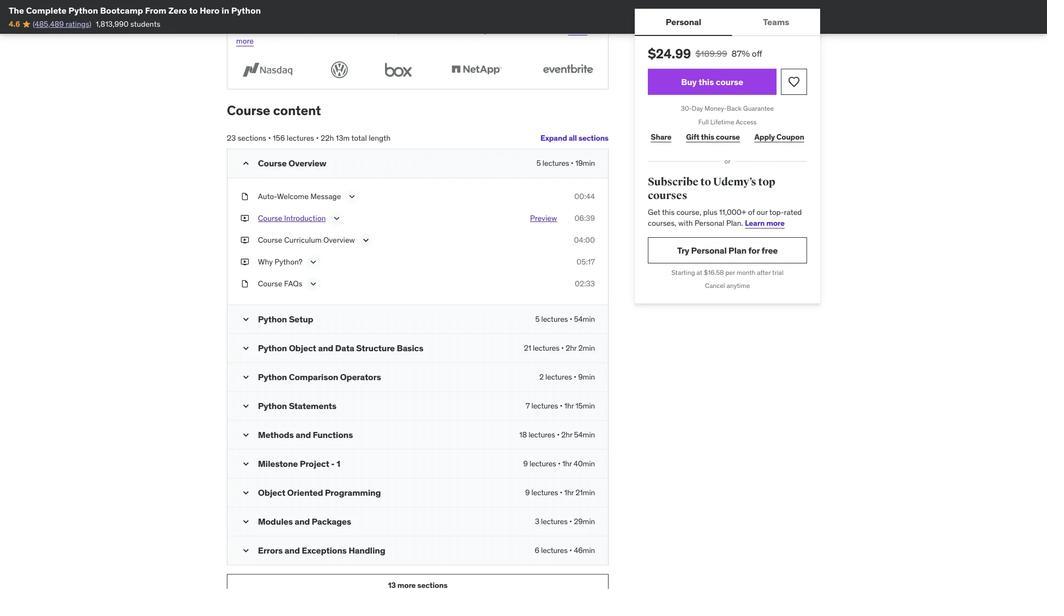 Task type: locate. For each thing, give the bounding box(es) containing it.
sections right 23
[[238, 133, 266, 143]]

2 xsmall image from the top
[[241, 257, 249, 268]]

0 horizontal spatial for
[[323, 25, 333, 35]]

functions
[[313, 429, 353, 440]]

4 small image from the top
[[241, 459, 252, 470]]

1 vertical spatial 1hr
[[563, 459, 572, 469]]

lectures for python object and data structure basics
[[533, 343, 560, 353]]

0 vertical spatial our
[[334, 25, 345, 35]]

course down 156
[[258, 158, 287, 169]]

course for course introduction
[[258, 213, 282, 223]]

lectures right 3
[[541, 517, 568, 527]]

small image left modules
[[241, 517, 252, 527]]

teams button
[[732, 9, 821, 35]]

python up the ratings)
[[68, 5, 98, 16]]

lectures right 18
[[529, 430, 555, 440]]

0 horizontal spatial top-
[[391, 25, 405, 35]]

1 xsmall image from the top
[[241, 191, 249, 202]]

course overview
[[258, 158, 327, 169]]

small image for course
[[241, 158, 252, 169]]

0 vertical spatial overview
[[289, 158, 327, 169]]

buy
[[681, 76, 697, 87]]

1 horizontal spatial learn more
[[745, 218, 785, 228]]

gift this course link
[[683, 126, 743, 148]]

5 lectures • 54min
[[535, 314, 595, 324]]

0 vertical spatial learn
[[568, 25, 588, 35]]

small image for modules
[[241, 517, 252, 527]]

1,813,990
[[96, 19, 129, 29]]

• left 21min
[[560, 488, 563, 498]]

1 vertical spatial object
[[258, 487, 285, 498]]

lectures right 7
[[532, 401, 558, 411]]

course introduction
[[258, 213, 326, 223]]

this inside button
[[699, 76, 714, 87]]

21 lectures • 2hr 2min
[[524, 343, 595, 353]]

bootcamp
[[100, 5, 143, 16]]

auto-welcome message
[[258, 192, 341, 201]]

personal inside 'get this course, plus 11,000+ of our top-rated courses, with personal plan.'
[[695, 218, 725, 228]]

and right methods
[[296, 429, 311, 440]]

plan.
[[726, 218, 743, 228]]

for down top companies offer this course to their employees
[[323, 25, 333, 35]]

more down this
[[236, 36, 254, 46]]

1 vertical spatial learn
[[745, 218, 765, 228]]

lectures down 18 lectures • 2hr 54min
[[530, 459, 556, 469]]

5 for python setup
[[535, 314, 540, 324]]

this inside 'get this course, plus 11,000+ of our top-rated courses, with personal plan.'
[[662, 207, 675, 217]]

small image
[[241, 158, 252, 169], [241, 401, 252, 412], [241, 430, 252, 441], [241, 459, 252, 470], [241, 517, 252, 527]]

learn more link down employees
[[236, 25, 588, 46]]

access
[[736, 117, 757, 126]]

top- down their
[[391, 25, 405, 35]]

• left 19min
[[571, 158, 574, 168]]

show lecture description image for auto-welcome message
[[347, 191, 358, 202]]

0 horizontal spatial more
[[236, 36, 254, 46]]

errors
[[258, 545, 283, 556]]

course down auto-
[[258, 213, 282, 223]]

all
[[569, 133, 577, 143]]

lectures down the expand
[[543, 158, 569, 168]]

top- down top
[[770, 207, 784, 217]]

xsmall image for 05:17
[[241, 257, 249, 268]]

0 vertical spatial of
[[382, 25, 389, 35]]

python for python setup
[[258, 314, 287, 325]]

1 vertical spatial 2hr
[[562, 430, 573, 440]]

of right "11,000+"
[[748, 207, 755, 217]]

preview
[[530, 213, 557, 223]]

full
[[699, 117, 709, 126]]

1 small image from the top
[[241, 158, 252, 169]]

2hr
[[566, 343, 577, 353], [562, 430, 573, 440]]

2 vertical spatial 1hr
[[564, 488, 574, 498]]

1 horizontal spatial to
[[367, 12, 376, 23]]

•
[[268, 133, 271, 143], [316, 133, 319, 143], [571, 158, 574, 168], [570, 314, 573, 324], [561, 343, 564, 353], [574, 372, 577, 382], [560, 401, 563, 411], [557, 430, 560, 440], [558, 459, 561, 469], [560, 488, 563, 498], [570, 517, 572, 527], [570, 546, 572, 556]]

1 vertical spatial more
[[767, 218, 785, 228]]

xsmall image for course faqs
[[241, 279, 249, 289]]

apply coupon button
[[752, 126, 807, 148]]

personal up $24.99
[[666, 16, 702, 27]]

2 sections from the left
[[238, 133, 266, 143]]

3 small image from the top
[[241, 372, 252, 383]]

1hr left 21min
[[564, 488, 574, 498]]

to right the zero
[[189, 5, 198, 16]]

more up free
[[767, 218, 785, 228]]

1 small image from the top
[[241, 314, 252, 325]]

1 vertical spatial 9
[[525, 488, 530, 498]]

companies
[[253, 12, 297, 23]]

0 vertical spatial learn more link
[[236, 25, 588, 46]]

top
[[758, 175, 776, 188]]

off
[[752, 48, 762, 59]]

0 vertical spatial 5
[[537, 158, 541, 168]]

0 vertical spatial 54min
[[574, 314, 595, 324]]

small image left the python statements
[[241, 401, 252, 412]]

the complete python bootcamp from zero to hero in python
[[9, 5, 261, 16]]

small image left methods
[[241, 430, 252, 441]]

expand all sections button
[[541, 127, 609, 149]]

5 small image from the top
[[241, 545, 252, 556]]

course up collection
[[338, 12, 365, 23]]

and right modules
[[295, 516, 310, 527]]

overview left show lecture description image
[[324, 235, 355, 245]]

apply coupon
[[755, 132, 805, 142]]

object oriented programming
[[258, 487, 381, 498]]

learn more for subscribe to udemy's top courses
[[745, 218, 785, 228]]

3 small image from the top
[[241, 430, 252, 441]]

of inside 'get this course, plus 11,000+ of our top-rated courses, with personal plan.'
[[748, 207, 755, 217]]

python left setup on the bottom left of the page
[[258, 314, 287, 325]]

1 vertical spatial our
[[757, 207, 768, 217]]

0 horizontal spatial learn
[[568, 25, 588, 35]]

2 horizontal spatial to
[[701, 175, 711, 188]]

1hr for -
[[563, 459, 572, 469]]

1 horizontal spatial rated
[[784, 207, 802, 217]]

small image left milestone
[[241, 459, 252, 470]]

course content
[[227, 102, 321, 118]]

plan
[[729, 245, 747, 256]]

course for course curriculum overview
[[258, 235, 282, 245]]

1 vertical spatial xsmall image
[[241, 235, 249, 246]]

python down python setup
[[258, 342, 287, 354]]

1 horizontal spatial courses
[[648, 189, 687, 202]]

basics
[[397, 342, 424, 354]]

1 sections from the left
[[579, 133, 609, 143]]

1 vertical spatial of
[[748, 207, 755, 217]]

personal
[[666, 16, 702, 27], [695, 218, 725, 228], [691, 245, 727, 256]]

and for functions
[[296, 429, 311, 440]]

1 vertical spatial for
[[749, 245, 760, 256]]

content
[[273, 102, 321, 118]]

rated
[[405, 25, 423, 35], [784, 207, 802, 217]]

0 horizontal spatial rated
[[405, 25, 423, 35]]

object up modules
[[258, 487, 285, 498]]

• for python statements
[[560, 401, 563, 411]]

1hr for programming
[[564, 488, 574, 498]]

guarantee
[[744, 104, 774, 112]]

9 down 18
[[523, 459, 528, 469]]

course inside button
[[258, 213, 282, 223]]

0 vertical spatial object
[[289, 342, 316, 354]]

2 small image from the top
[[241, 343, 252, 354]]

1 vertical spatial learn more link
[[745, 218, 785, 228]]

0 vertical spatial xsmall image
[[241, 191, 249, 202]]

xsmall image left why
[[241, 257, 249, 268]]

(485,489
[[33, 19, 64, 29]]

1 horizontal spatial learn more link
[[745, 218, 785, 228]]

our right "11,000+"
[[757, 207, 768, 217]]

0 horizontal spatial learn more link
[[236, 25, 588, 46]]

lectures up 3
[[532, 488, 558, 498]]

lifetime
[[711, 117, 735, 126]]

small image for object oriented programming
[[241, 488, 252, 498]]

courses down employees
[[425, 25, 452, 35]]

try
[[677, 245, 690, 256]]

54min up 40min
[[574, 430, 595, 440]]

setup
[[289, 314, 313, 325]]

4 small image from the top
[[241, 488, 252, 498]]

0 vertical spatial 9
[[523, 459, 528, 469]]

courses down subscribe at right
[[648, 189, 687, 202]]

course down why
[[258, 279, 282, 289]]

overview
[[289, 158, 327, 169], [324, 235, 355, 245]]

1 vertical spatial 54min
[[574, 430, 595, 440]]

python up the python statements
[[258, 371, 287, 383]]

• left "9min"
[[574, 372, 577, 382]]

1 vertical spatial learn more
[[745, 218, 785, 228]]

to inside subscribe to udemy's top courses
[[701, 175, 711, 188]]

show lecture description image for why python?
[[308, 257, 319, 268]]

our down top companies offer this course to their employees
[[334, 25, 345, 35]]

lectures right the 2
[[546, 372, 572, 382]]

in
[[222, 5, 229, 16]]

1 vertical spatial 5
[[535, 314, 540, 324]]

worldwide.
[[530, 25, 567, 35]]

learn more link for top companies offer this course to their employees
[[236, 25, 588, 46]]

xsmall image left course introduction
[[241, 213, 249, 224]]

22h 13m
[[321, 133, 350, 143]]

show lecture description image down message
[[331, 213, 342, 224]]

• for python comparison operators
[[574, 372, 577, 382]]

our inside 'get this course, plus 11,000+ of our top-rated courses, with personal plan.'
[[757, 207, 768, 217]]

0 horizontal spatial to
[[189, 5, 198, 16]]

1 horizontal spatial top-
[[770, 207, 784, 217]]

0 horizontal spatial sections
[[238, 133, 266, 143]]

introduction
[[284, 213, 326, 223]]

show lecture description image right faqs
[[308, 279, 319, 290]]

message
[[311, 192, 341, 201]]

1 vertical spatial personal
[[695, 218, 725, 228]]

courses inside subscribe to udemy's top courses
[[648, 189, 687, 202]]

our
[[334, 25, 345, 35], [757, 207, 768, 217]]

9 for milestone project - 1
[[523, 459, 528, 469]]

xsmall image
[[241, 213, 249, 224], [241, 257, 249, 268]]

personal button
[[635, 9, 732, 35]]

small image for python object and data structure basics
[[241, 343, 252, 354]]

milestone project - 1
[[258, 458, 340, 469]]

this for gift
[[701, 132, 715, 142]]

5 down the expand
[[537, 158, 541, 168]]

small image for milestone
[[241, 459, 252, 470]]

personal down plus
[[695, 218, 725, 228]]

1 horizontal spatial of
[[748, 207, 755, 217]]

sections inside dropdown button
[[579, 133, 609, 143]]

2 lectures • 9min
[[539, 372, 595, 382]]

for left free
[[749, 245, 760, 256]]

course inside button
[[716, 76, 744, 87]]

starting
[[672, 268, 695, 277]]

modules
[[258, 516, 293, 527]]

• up 9 lectures • 1hr 40min
[[557, 430, 560, 440]]

1 horizontal spatial object
[[289, 342, 316, 354]]

coupon
[[777, 132, 805, 142]]

1 vertical spatial xsmall image
[[241, 257, 249, 268]]

• left 2min
[[561, 343, 564, 353]]

learn more down employees
[[236, 25, 588, 46]]

xsmall image
[[241, 191, 249, 202], [241, 235, 249, 246], [241, 279, 249, 289]]

learn right plan.
[[745, 218, 765, 228]]

• left 46min
[[570, 546, 572, 556]]

0 vertical spatial 2hr
[[566, 343, 577, 353]]

show lecture description image
[[347, 191, 358, 202], [331, 213, 342, 224], [308, 257, 319, 268], [308, 279, 319, 290]]

$189.99
[[696, 48, 727, 59]]

subscribe
[[648, 175, 699, 188]]

lectures right the 6
[[541, 546, 568, 556]]

small image left "course overview"
[[241, 158, 252, 169]]

0 vertical spatial learn more
[[236, 25, 588, 46]]

for
[[323, 25, 333, 35], [749, 245, 760, 256]]

9
[[523, 459, 528, 469], [525, 488, 530, 498]]

buy this course
[[681, 76, 744, 87]]

try personal plan for free
[[677, 245, 778, 256]]

2hr down 7 lectures • 1hr 15min
[[562, 430, 573, 440]]

show lecture description image down course curriculum overview
[[308, 257, 319, 268]]

• left 15min
[[560, 401, 563, 411]]

2hr left 2min
[[566, 343, 577, 353]]

0 vertical spatial top-
[[391, 25, 405, 35]]

course up why
[[258, 235, 282, 245]]

why
[[258, 257, 273, 267]]

xsmall image for course curriculum overview
[[241, 235, 249, 246]]

operators
[[340, 371, 381, 383]]

small image
[[241, 314, 252, 325], [241, 343, 252, 354], [241, 372, 252, 383], [241, 488, 252, 498], [241, 545, 252, 556]]

top companies offer this course to their employees
[[236, 12, 442, 23]]

xsmall image for auto-welcome message
[[241, 191, 249, 202]]

5
[[537, 158, 541, 168], [535, 314, 540, 324]]

23
[[227, 133, 236, 143]]

5 for course overview
[[537, 158, 541, 168]]

15min
[[576, 401, 595, 411]]

personal up $16.58
[[691, 245, 727, 256]]

this right buy at the top
[[699, 76, 714, 87]]

small image for errors and exceptions handling
[[241, 545, 252, 556]]

0 vertical spatial xsmall image
[[241, 213, 249, 224]]

offer
[[299, 12, 319, 23]]

1 vertical spatial rated
[[784, 207, 802, 217]]

learn more link up free
[[745, 218, 785, 228]]

3
[[535, 517, 539, 527]]

python for python comparison operators
[[258, 371, 287, 383]]

of down their
[[382, 25, 389, 35]]

• left 40min
[[558, 459, 561, 469]]

1 horizontal spatial learn
[[745, 218, 765, 228]]

to left udemy's
[[701, 175, 711, 188]]

lectures for modules and packages
[[541, 517, 568, 527]]

course for course faqs
[[258, 279, 282, 289]]

9 for object oriented programming
[[525, 488, 530, 498]]

• up '21 lectures • 2hr 2min'
[[570, 314, 573, 324]]

this up courses,
[[662, 207, 675, 217]]

programming
[[325, 487, 381, 498]]

their
[[378, 12, 396, 23]]

more for top companies offer this course to their employees
[[236, 36, 254, 46]]

1 horizontal spatial sections
[[579, 133, 609, 143]]

nasdaq image
[[236, 59, 299, 80]]

learn right "worldwide."
[[568, 25, 588, 35]]

3 xsmall image from the top
[[241, 279, 249, 289]]

0 vertical spatial more
[[236, 36, 254, 46]]

• for modules and packages
[[570, 517, 572, 527]]

1 xsmall image from the top
[[241, 213, 249, 224]]

curriculum
[[284, 235, 322, 245]]

and right errors
[[285, 545, 300, 556]]

9 lectures • 1hr 21min
[[525, 488, 595, 498]]

1 vertical spatial top-
[[770, 207, 784, 217]]

eventbrite image
[[537, 59, 600, 80]]

1hr left 15min
[[565, 401, 574, 411]]

sections right all
[[579, 133, 609, 143]]

more inside learn more
[[236, 36, 254, 46]]

0 horizontal spatial learn more
[[236, 25, 588, 46]]

1 horizontal spatial our
[[757, 207, 768, 217]]

learn more up free
[[745, 218, 785, 228]]

course up back
[[716, 76, 744, 87]]

1 vertical spatial courses
[[648, 189, 687, 202]]

overview down the 23 sections • 156 lectures • 22h 13m total length
[[289, 158, 327, 169]]

0 horizontal spatial our
[[334, 25, 345, 35]]

54min up 2min
[[574, 314, 595, 324]]

5 up '21 lectures • 2hr 2min'
[[535, 314, 540, 324]]

object down setup on the bottom left of the page
[[289, 342, 316, 354]]

• left 29min
[[570, 517, 572, 527]]

expand
[[541, 133, 567, 143]]

lectures right 21
[[533, 343, 560, 353]]

ratings)
[[66, 19, 91, 29]]

1 horizontal spatial more
[[767, 218, 785, 228]]

tab list
[[635, 9, 821, 36]]

this right gift
[[701, 132, 715, 142]]

2 vertical spatial xsmall image
[[241, 279, 249, 289]]

python up methods
[[258, 400, 287, 411]]

to up collection
[[367, 12, 376, 23]]

exceptions
[[302, 545, 347, 556]]

lectures up '21 lectures • 2hr 2min'
[[541, 314, 568, 324]]

lectures for errors and exceptions handling
[[541, 546, 568, 556]]

0 vertical spatial courses
[[425, 25, 452, 35]]

2 small image from the top
[[241, 401, 252, 412]]

lectures for python statements
[[532, 401, 558, 411]]

plus
[[703, 207, 718, 217]]

0 horizontal spatial of
[[382, 25, 389, 35]]

2 xsmall image from the top
[[241, 235, 249, 246]]

show lecture description image right message
[[347, 191, 358, 202]]

learn
[[568, 25, 588, 35], [745, 218, 765, 228]]

learn more for top companies offer this course to their employees
[[236, 25, 588, 46]]

1hr left 40min
[[563, 459, 572, 469]]

0 vertical spatial personal
[[666, 16, 702, 27]]

course up 23
[[227, 102, 270, 118]]

9 down 9 lectures • 1hr 40min
[[525, 488, 530, 498]]

5 small image from the top
[[241, 517, 252, 527]]

this
[[321, 12, 336, 23], [699, 76, 714, 87], [701, 132, 715, 142], [662, 207, 675, 217]]



Task type: describe. For each thing, give the bounding box(es) containing it.
• for python setup
[[570, 314, 573, 324]]

trial
[[773, 268, 784, 277]]

2 vertical spatial personal
[[691, 245, 727, 256]]

29min
[[574, 517, 595, 527]]

and for exceptions
[[285, 545, 300, 556]]

data
[[335, 342, 354, 354]]

0 vertical spatial 1hr
[[565, 401, 574, 411]]

box image
[[380, 59, 417, 80]]

top
[[236, 12, 251, 23]]

small image for python
[[241, 401, 252, 412]]

more for subscribe to udemy's top courses
[[767, 218, 785, 228]]

lectures for methods and functions
[[529, 430, 555, 440]]

complete
[[26, 5, 66, 16]]

money-
[[705, 104, 727, 112]]

-
[[331, 458, 335, 469]]

05:17
[[577, 257, 595, 267]]

1 vertical spatial overview
[[324, 235, 355, 245]]

xsmall image for preview
[[241, 213, 249, 224]]

this course was selected for our collection of top-rated courses trusted by businesses worldwide.
[[236, 25, 567, 35]]

netapp image
[[445, 59, 508, 80]]

packages
[[312, 516, 351, 527]]

• for course overview
[[571, 158, 574, 168]]

back
[[727, 104, 742, 112]]

04:00
[[574, 235, 595, 245]]

this for buy
[[699, 76, 714, 87]]

46min
[[574, 546, 595, 556]]

wishlist image
[[788, 75, 801, 88]]

udemy's
[[713, 175, 757, 188]]

small image for methods
[[241, 430, 252, 441]]

course down lifetime
[[716, 132, 740, 142]]

lectures for python setup
[[541, 314, 568, 324]]

• for milestone project - 1
[[558, 459, 561, 469]]

selected
[[292, 25, 321, 35]]

students
[[130, 19, 160, 29]]

auto-
[[258, 192, 277, 201]]

anytime
[[727, 282, 750, 290]]

python setup
[[258, 314, 313, 325]]

9 lectures • 1hr 40min
[[523, 459, 595, 469]]

share button
[[648, 126, 675, 148]]

1 54min from the top
[[574, 314, 595, 324]]

this for get
[[662, 207, 675, 217]]

2 54min from the top
[[574, 430, 595, 440]]

get
[[648, 207, 661, 217]]

starting at $16.58 per month after trial cancel anytime
[[672, 268, 784, 290]]

this
[[236, 25, 250, 35]]

$24.99
[[648, 45, 691, 62]]

why python?
[[258, 257, 303, 267]]

lectures for course overview
[[543, 158, 569, 168]]

1
[[337, 458, 340, 469]]

• for methods and functions
[[557, 430, 560, 440]]

subscribe to udemy's top courses
[[648, 175, 776, 202]]

python comparison operators
[[258, 371, 381, 383]]

share
[[651, 132, 672, 142]]

2
[[539, 372, 544, 382]]

free
[[762, 245, 778, 256]]

teams
[[763, 16, 790, 27]]

7
[[526, 401, 530, 411]]

small image for python comparison operators
[[241, 372, 252, 383]]

python object and data structure basics
[[258, 342, 424, 354]]

and for packages
[[295, 516, 310, 527]]

2hr for methods and functions
[[562, 430, 573, 440]]

18
[[520, 430, 527, 440]]

course faqs
[[258, 279, 303, 289]]

milestone
[[258, 458, 298, 469]]

rated inside 'get this course, plus 11,000+ of our top-rated courses, with personal plan.'
[[784, 207, 802, 217]]

from
[[145, 5, 166, 16]]

structure
[[356, 342, 395, 354]]

1,813,990 students
[[96, 19, 160, 29]]

5 lectures • 19min
[[537, 158, 595, 168]]

lectures for milestone project - 1
[[530, 459, 556, 469]]

6
[[535, 546, 539, 556]]

course curriculum overview
[[258, 235, 355, 245]]

with
[[679, 218, 693, 228]]

volkswagen image
[[328, 59, 352, 80]]

at
[[697, 268, 703, 277]]

zero
[[168, 5, 187, 16]]

handling
[[349, 545, 385, 556]]

methods and functions
[[258, 429, 353, 440]]

show lecture description image
[[360, 235, 371, 246]]

cancel
[[705, 282, 725, 290]]

21min
[[576, 488, 595, 498]]

and left data
[[318, 342, 333, 354]]

learn more link for subscribe to udemy's top courses
[[745, 218, 785, 228]]

1 horizontal spatial for
[[749, 245, 760, 256]]

2hr for python object and data structure basics
[[566, 343, 577, 353]]

course for course content
[[227, 102, 270, 118]]

course for course overview
[[258, 158, 287, 169]]

87%
[[732, 48, 750, 59]]

trusted
[[454, 25, 478, 35]]

small image for python setup
[[241, 314, 252, 325]]

11,000+
[[720, 207, 747, 217]]

lectures right 156
[[287, 133, 314, 143]]

course down companies
[[252, 25, 275, 35]]

faqs
[[284, 279, 303, 289]]

• left 156
[[268, 133, 271, 143]]

• for python object and data structure basics
[[561, 343, 564, 353]]

buy this course button
[[648, 69, 777, 95]]

total
[[352, 133, 367, 143]]

40min
[[574, 459, 595, 469]]

apply
[[755, 132, 775, 142]]

learn for subscribe to udemy's top courses
[[745, 218, 765, 228]]

methods
[[258, 429, 294, 440]]

• for object oriented programming
[[560, 488, 563, 498]]

python for python object and data structure basics
[[258, 342, 287, 354]]

$16.58
[[704, 268, 724, 277]]

(485,489 ratings)
[[33, 19, 91, 29]]

0 vertical spatial rated
[[405, 25, 423, 35]]

python for python statements
[[258, 400, 287, 411]]

30-
[[681, 104, 692, 112]]

• for errors and exceptions handling
[[570, 546, 572, 556]]

python up this
[[231, 5, 261, 16]]

this right offer
[[321, 12, 336, 23]]

tab list containing personal
[[635, 9, 821, 36]]

lectures for python comparison operators
[[546, 372, 572, 382]]

top- inside 'get this course, plus 11,000+ of our top-rated courses, with personal plan.'
[[770, 207, 784, 217]]

• left 22h 13m
[[316, 133, 319, 143]]

2min
[[579, 343, 595, 353]]

0 horizontal spatial object
[[258, 487, 285, 498]]

gift
[[686, 132, 700, 142]]

0 vertical spatial for
[[323, 25, 333, 35]]

course,
[[677, 207, 702, 217]]

0 horizontal spatial courses
[[425, 25, 452, 35]]

modules and packages
[[258, 516, 351, 527]]

21
[[524, 343, 531, 353]]

lectures for object oriented programming
[[532, 488, 558, 498]]

show lecture description image for course faqs
[[308, 279, 319, 290]]

hero
[[200, 5, 220, 16]]

learn for top companies offer this course to their employees
[[568, 25, 588, 35]]

python?
[[275, 257, 303, 267]]

collection
[[347, 25, 380, 35]]

businesses
[[490, 25, 528, 35]]

errors and exceptions handling
[[258, 545, 385, 556]]

try personal plan for free link
[[648, 237, 807, 263]]

the
[[9, 5, 24, 16]]

or
[[725, 157, 731, 166]]

personal inside button
[[666, 16, 702, 27]]

project
[[300, 458, 329, 469]]

month
[[737, 268, 756, 277]]



Task type: vqa. For each thing, say whether or not it's contained in the screenshot.
bottommost 1hr
yes



